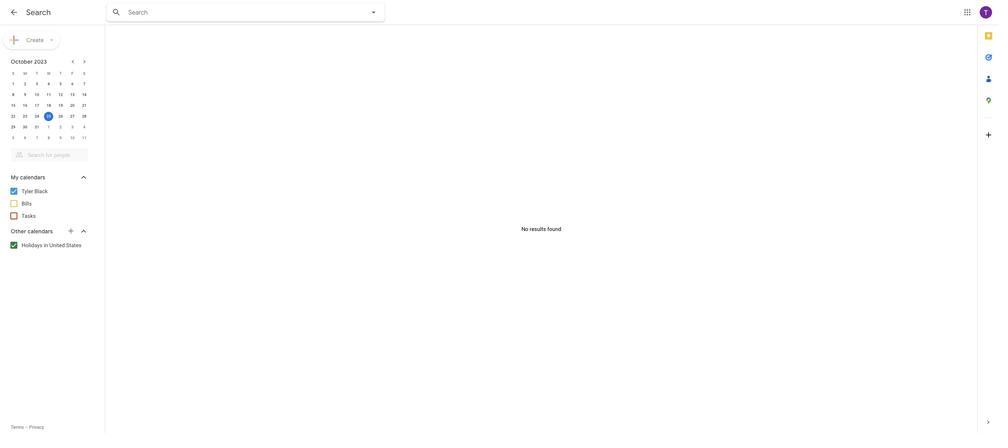 Task type: describe. For each thing, give the bounding box(es) containing it.
october 2023
[[11, 58, 47, 65]]

my calendars
[[11, 174, 45, 181]]

28
[[82, 114, 87, 118]]

1 s from the left
[[12, 71, 14, 75]]

other
[[11, 228, 26, 235]]

holidays in united states
[[22, 242, 82, 249]]

1 vertical spatial 1
[[48, 125, 50, 129]]

row containing 5
[[7, 133, 90, 144]]

22 element
[[9, 112, 18, 121]]

25
[[47, 114, 51, 118]]

0 vertical spatial 2
[[24, 82, 26, 86]]

november 8 element
[[44, 134, 53, 143]]

calendars for other calendars
[[28, 228, 53, 235]]

12
[[58, 93, 63, 97]]

0 horizontal spatial 3
[[36, 82, 38, 86]]

terms
[[11, 425, 24, 430]]

no results found
[[522, 226, 562, 232]]

14 element
[[80, 90, 89, 100]]

november 7 element
[[32, 134, 42, 143]]

0 horizontal spatial 6
[[24, 136, 26, 140]]

bills
[[22, 201, 32, 207]]

1 horizontal spatial 4
[[83, 125, 85, 129]]

privacy link
[[29, 425, 44, 430]]

27
[[70, 114, 75, 118]]

privacy
[[29, 425, 44, 430]]

search
[[26, 8, 51, 17]]

21
[[82, 103, 87, 108]]

16
[[23, 103, 27, 108]]

24
[[35, 114, 39, 118]]

29
[[11, 125, 15, 129]]

search image
[[109, 5, 124, 20]]

other calendars button
[[2, 225, 96, 238]]

row group containing 1
[[7, 79, 90, 144]]

19
[[58, 103, 63, 108]]

november 6 element
[[20, 134, 30, 143]]

0 horizontal spatial 5
[[12, 136, 14, 140]]

calendars for my calendars
[[20, 174, 45, 181]]

1 vertical spatial 3
[[71, 125, 74, 129]]

10 element
[[32, 90, 42, 100]]

tyler black
[[22, 188, 48, 194]]

23
[[23, 114, 27, 118]]

october
[[11, 58, 33, 65]]

17 element
[[32, 101, 42, 110]]

30 element
[[20, 123, 30, 132]]

search options image
[[366, 5, 382, 20]]

0 vertical spatial 4
[[48, 82, 50, 86]]

november 9 element
[[56, 134, 65, 143]]

10 for "november 10" element
[[70, 136, 75, 140]]

row containing 15
[[7, 100, 90, 111]]

w
[[47, 71, 50, 75]]

add other calendars image
[[67, 227, 75, 235]]

11 element
[[44, 90, 53, 100]]

20
[[70, 103, 75, 108]]

1 vertical spatial 8
[[48, 136, 50, 140]]

13
[[70, 93, 75, 97]]

2023
[[34, 58, 47, 65]]

november 11 element
[[80, 134, 89, 143]]

november 3 element
[[68, 123, 77, 132]]

12 element
[[56, 90, 65, 100]]

november 5 element
[[9, 134, 18, 143]]

24 element
[[32, 112, 42, 121]]

23 element
[[20, 112, 30, 121]]

black
[[35, 188, 48, 194]]

26
[[58, 114, 63, 118]]

no
[[522, 226, 529, 232]]

november 4 element
[[80, 123, 89, 132]]

29 element
[[9, 123, 18, 132]]

1 t from the left
[[36, 71, 38, 75]]



Task type: locate. For each thing, give the bounding box(es) containing it.
terms – privacy
[[11, 425, 44, 430]]

21 element
[[80, 101, 89, 110]]

0 horizontal spatial s
[[12, 71, 14, 75]]

11 for the november 11 element
[[82, 136, 87, 140]]

Search for people text field
[[15, 148, 83, 162]]

27 element
[[68, 112, 77, 121]]

create button
[[3, 31, 60, 49]]

1 row from the top
[[7, 68, 90, 79]]

1 horizontal spatial t
[[59, 71, 62, 75]]

0 horizontal spatial 10
[[35, 93, 39, 97]]

8 down 'november 1' element on the top left of page
[[48, 136, 50, 140]]

1 vertical spatial 5
[[12, 136, 14, 140]]

Search text field
[[128, 9, 348, 17]]

6 row from the top
[[7, 122, 90, 133]]

5 down 29 element
[[12, 136, 14, 140]]

1 vertical spatial 11
[[82, 136, 87, 140]]

28 element
[[80, 112, 89, 121]]

3
[[36, 82, 38, 86], [71, 125, 74, 129]]

8
[[12, 93, 14, 97], [48, 136, 50, 140]]

found
[[548, 226, 562, 232]]

0 horizontal spatial t
[[36, 71, 38, 75]]

1 vertical spatial 10
[[70, 136, 75, 140]]

0 vertical spatial 10
[[35, 93, 39, 97]]

10 inside 10 element
[[35, 93, 39, 97]]

row containing 22
[[7, 111, 90, 122]]

row up 'november 1' element on the top left of page
[[7, 111, 90, 122]]

1 up 15
[[12, 82, 14, 86]]

1 vertical spatial 4
[[83, 125, 85, 129]]

18 element
[[44, 101, 53, 110]]

1 horizontal spatial 11
[[82, 136, 87, 140]]

row down 'november 1' element on the top left of page
[[7, 133, 90, 144]]

0 horizontal spatial 2
[[24, 82, 26, 86]]

0 vertical spatial 5
[[60, 82, 62, 86]]

1 horizontal spatial 9
[[60, 136, 62, 140]]

1 horizontal spatial 10
[[70, 136, 75, 140]]

5
[[60, 82, 62, 86], [12, 136, 14, 140]]

16 element
[[20, 101, 30, 110]]

10 for 10 element
[[35, 93, 39, 97]]

united
[[49, 242, 65, 249]]

my calendars button
[[2, 171, 96, 184]]

10 up 17
[[35, 93, 39, 97]]

0 vertical spatial 7
[[83, 82, 85, 86]]

9
[[24, 93, 26, 97], [60, 136, 62, 140]]

4 down "28" element
[[83, 125, 85, 129]]

2
[[24, 82, 26, 86], [60, 125, 62, 129]]

7
[[83, 82, 85, 86], [36, 136, 38, 140]]

1 vertical spatial 6
[[24, 136, 26, 140]]

in
[[44, 242, 48, 249]]

18
[[47, 103, 51, 108]]

1 horizontal spatial 5
[[60, 82, 62, 86]]

states
[[66, 242, 82, 249]]

row up 25
[[7, 100, 90, 111]]

row down w
[[7, 79, 90, 90]]

0 vertical spatial 9
[[24, 93, 26, 97]]

0 horizontal spatial 9
[[24, 93, 26, 97]]

None search field
[[107, 3, 385, 22]]

31 element
[[32, 123, 42, 132]]

calendars
[[20, 174, 45, 181], [28, 228, 53, 235]]

holidays
[[22, 242, 42, 249]]

row up 'november 8' element
[[7, 122, 90, 133]]

1 vertical spatial 7
[[36, 136, 38, 140]]

9 down november 2 element
[[60, 136, 62, 140]]

11 for the 11 element
[[47, 93, 51, 97]]

0 horizontal spatial 11
[[47, 93, 51, 97]]

1 vertical spatial 2
[[60, 125, 62, 129]]

other calendars
[[11, 228, 53, 235]]

17
[[35, 103, 39, 108]]

0 vertical spatial 3
[[36, 82, 38, 86]]

11 down november 4 element
[[82, 136, 87, 140]]

10
[[35, 93, 39, 97], [70, 136, 75, 140]]

0 vertical spatial 8
[[12, 93, 14, 97]]

1 down 25, today element
[[48, 125, 50, 129]]

6
[[71, 82, 74, 86], [24, 136, 26, 140]]

4
[[48, 82, 50, 86], [83, 125, 85, 129]]

1
[[12, 82, 14, 86], [48, 125, 50, 129]]

0 vertical spatial 6
[[71, 82, 74, 86]]

my
[[11, 174, 19, 181]]

9 up 16
[[24, 93, 26, 97]]

19 element
[[56, 101, 65, 110]]

1 horizontal spatial 8
[[48, 136, 50, 140]]

8 up 15
[[12, 93, 14, 97]]

4 row from the top
[[7, 100, 90, 111]]

terms link
[[11, 425, 24, 430]]

1 horizontal spatial 6
[[71, 82, 74, 86]]

3 row from the top
[[7, 90, 90, 100]]

0 horizontal spatial 7
[[36, 136, 38, 140]]

row group
[[7, 79, 90, 144]]

7 inside november 7 element
[[36, 136, 38, 140]]

s left m
[[12, 71, 14, 75]]

7 row from the top
[[7, 133, 90, 144]]

2 row from the top
[[7, 79, 90, 90]]

t left f
[[59, 71, 62, 75]]

0 vertical spatial calendars
[[20, 174, 45, 181]]

25 cell
[[43, 111, 55, 122]]

m
[[23, 71, 27, 75]]

7 up 14
[[83, 82, 85, 86]]

go back image
[[9, 8, 19, 17]]

0 vertical spatial 11
[[47, 93, 51, 97]]

None search field
[[0, 145, 96, 162]]

0 horizontal spatial 4
[[48, 82, 50, 86]]

my calendars list
[[2, 185, 96, 222]]

–
[[25, 425, 28, 430]]

30
[[23, 125, 27, 129]]

1 vertical spatial calendars
[[28, 228, 53, 235]]

create
[[26, 37, 44, 44]]

9 inside november 9 element
[[60, 136, 62, 140]]

t left w
[[36, 71, 38, 75]]

1 horizontal spatial s
[[83, 71, 86, 75]]

row containing 8
[[7, 90, 90, 100]]

0 horizontal spatial 8
[[12, 93, 14, 97]]

20 element
[[68, 101, 77, 110]]

2 down 26 element in the left top of the page
[[60, 125, 62, 129]]

s right f
[[83, 71, 86, 75]]

11 up 18 on the top of page
[[47, 93, 51, 97]]

row
[[7, 68, 90, 79], [7, 79, 90, 90], [7, 90, 90, 100], [7, 100, 90, 111], [7, 111, 90, 122], [7, 122, 90, 133], [7, 133, 90, 144]]

4 down w
[[48, 82, 50, 86]]

row down '2023'
[[7, 68, 90, 79]]

15 element
[[9, 101, 18, 110]]

5 row from the top
[[7, 111, 90, 122]]

2 s from the left
[[83, 71, 86, 75]]

6 down the 30 element
[[24, 136, 26, 140]]

row containing 29
[[7, 122, 90, 133]]

row up 18 on the top of page
[[7, 90, 90, 100]]

11
[[47, 93, 51, 97], [82, 136, 87, 140]]

1 horizontal spatial 1
[[48, 125, 50, 129]]

7 down the 31 element
[[36, 136, 38, 140]]

31
[[35, 125, 39, 129]]

results
[[530, 226, 546, 232]]

2 t from the left
[[59, 71, 62, 75]]

0 vertical spatial 1
[[12, 82, 14, 86]]

row containing s
[[7, 68, 90, 79]]

3 down 27 element on the left top
[[71, 125, 74, 129]]

1 horizontal spatial 7
[[83, 82, 85, 86]]

13 element
[[68, 90, 77, 100]]

10 down november 3 element
[[70, 136, 75, 140]]

tasks
[[22, 213, 36, 219]]

10 inside "november 10" element
[[70, 136, 75, 140]]

6 down f
[[71, 82, 74, 86]]

f
[[71, 71, 74, 75]]

0 horizontal spatial 1
[[12, 82, 14, 86]]

november 1 element
[[44, 123, 53, 132]]

3 up 10 element
[[36, 82, 38, 86]]

search heading
[[26, 8, 51, 17]]

2 down m
[[24, 82, 26, 86]]

14
[[82, 93, 87, 97]]

22
[[11, 114, 15, 118]]

october 2023 grid
[[7, 68, 90, 144]]

15
[[11, 103, 15, 108]]

calendars up 'in'
[[28, 228, 53, 235]]

s
[[12, 71, 14, 75], [83, 71, 86, 75]]

calendars up tyler black
[[20, 174, 45, 181]]

5 up "12" at top
[[60, 82, 62, 86]]

november 2 element
[[56, 123, 65, 132]]

row containing 1
[[7, 79, 90, 90]]

26 element
[[56, 112, 65, 121]]

t
[[36, 71, 38, 75], [59, 71, 62, 75]]

1 horizontal spatial 3
[[71, 125, 74, 129]]

1 vertical spatial 9
[[60, 136, 62, 140]]

25, today element
[[44, 112, 53, 121]]

november 10 element
[[68, 134, 77, 143]]

tab list
[[979, 25, 1000, 412]]

tyler
[[22, 188, 33, 194]]

1 horizontal spatial 2
[[60, 125, 62, 129]]



Task type: vqa. For each thing, say whether or not it's contained in the screenshot.


